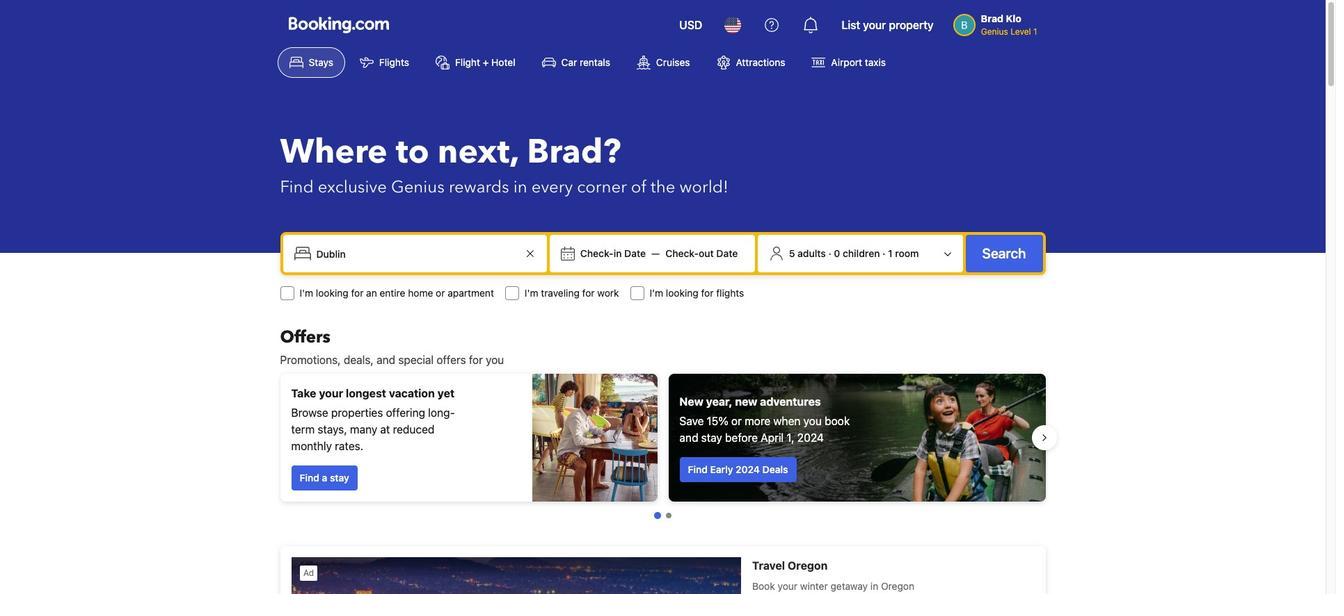 Task type: describe. For each thing, give the bounding box(es) containing it.
stays link
[[277, 47, 345, 78]]

looking for i'm
[[666, 287, 698, 299]]

year,
[[706, 396, 732, 408]]

properties
[[331, 407, 383, 420]]

rentals
[[580, 56, 610, 68]]

a young girl and woman kayak on a river image
[[668, 374, 1046, 502]]

Where are you going? field
[[311, 241, 522, 267]]

you inside new year, new adventures save 15% or more when you book and stay before april 1, 2024
[[803, 415, 822, 428]]

take
[[291, 388, 316, 400]]

promotions,
[[280, 354, 341, 367]]

car
[[561, 56, 577, 68]]

and inside offers promotions, deals, and special offers for you
[[376, 354, 395, 367]]

book
[[825, 415, 850, 428]]

more
[[745, 415, 770, 428]]

—
[[651, 248, 660, 260]]

list
[[842, 19, 860, 31]]

where to next, brad? find exclusive genius rewards in every corner of the world!
[[280, 129, 728, 199]]

car rentals link
[[530, 47, 622, 78]]

reduced
[[393, 424, 435, 436]]

early
[[710, 464, 733, 476]]

brad?
[[527, 129, 621, 175]]

many
[[350, 424, 377, 436]]

for for work
[[582, 287, 595, 299]]

take your longest vacation yet browse properties offering long- term stays, many at reduced monthly rates.
[[291, 388, 455, 453]]

1 date from the left
[[624, 248, 646, 260]]

i'm for i'm traveling for work
[[525, 287, 538, 299]]

flights
[[379, 56, 409, 68]]

of
[[631, 176, 647, 199]]

15%
[[707, 415, 728, 428]]

search
[[982, 246, 1026, 262]]

i'm
[[650, 287, 663, 299]]

new
[[735, 396, 757, 408]]

cruises link
[[625, 47, 702, 78]]

2 · from the left
[[882, 248, 885, 260]]

a
[[322, 472, 327, 484]]

flight + hotel link
[[424, 47, 527, 78]]

i'm looking for flights
[[650, 287, 744, 299]]

long-
[[428, 407, 455, 420]]

flights link
[[348, 47, 421, 78]]

deals,
[[344, 354, 374, 367]]

stays
[[309, 56, 333, 68]]

5 adults · 0 children · 1 room button
[[763, 241, 957, 267]]

where
[[280, 129, 387, 175]]

at
[[380, 424, 390, 436]]

search button
[[966, 235, 1043, 273]]

list your property link
[[833, 8, 942, 42]]

flight
[[455, 56, 480, 68]]

for for an
[[351, 287, 364, 299]]

hotel
[[491, 56, 515, 68]]

1 inside dropdown button
[[888, 248, 893, 260]]

offers main content
[[269, 326, 1057, 595]]

every
[[531, 176, 573, 199]]

booking.com image
[[288, 17, 389, 33]]

children
[[843, 248, 880, 260]]

2024 inside new year, new adventures save 15% or more when you book and stay before april 1, 2024
[[797, 432, 824, 445]]

stays,
[[318, 424, 347, 436]]

genius inside brad klo genius level 1
[[981, 26, 1008, 37]]

your account menu brad klo genius level 1 element
[[953, 6, 1043, 38]]

deals
[[762, 464, 788, 476]]

adults
[[797, 248, 826, 260]]

cruises
[[656, 56, 690, 68]]

or for more
[[731, 415, 742, 428]]

term
[[291, 424, 315, 436]]

region containing take your longest vacation yet
[[269, 369, 1057, 508]]

1 vertical spatial in
[[614, 248, 622, 260]]

offering
[[386, 407, 425, 420]]

traveling
[[541, 287, 580, 299]]

usd button
[[671, 8, 711, 42]]

brad klo genius level 1
[[981, 13, 1037, 37]]

check-in date — check-out date
[[580, 248, 738, 260]]

longest
[[346, 388, 386, 400]]

corner
[[577, 176, 627, 199]]

brad
[[981, 13, 1003, 24]]

take your longest vacation yet image
[[532, 374, 657, 502]]

world!
[[679, 176, 728, 199]]

find a stay
[[300, 472, 349, 484]]

attractions
[[736, 56, 785, 68]]

april
[[761, 432, 784, 445]]

taxis
[[865, 56, 886, 68]]

flights
[[716, 287, 744, 299]]



Task type: locate. For each thing, give the bounding box(es) containing it.
1 horizontal spatial check-
[[665, 248, 699, 260]]

work
[[597, 287, 619, 299]]

check-in date button
[[575, 241, 651, 267]]

and right deals,
[[376, 354, 395, 367]]

or right home
[[436, 287, 445, 299]]

new
[[679, 396, 703, 408]]

genius
[[981, 26, 1008, 37], [391, 176, 445, 199]]

airport taxis link
[[800, 47, 898, 78]]

in left —
[[614, 248, 622, 260]]

for left work
[[582, 287, 595, 299]]

an
[[366, 287, 377, 299]]

0 vertical spatial 1
[[1033, 26, 1037, 37]]

2 check- from the left
[[665, 248, 699, 260]]

2 looking from the left
[[666, 287, 698, 299]]

1 horizontal spatial i'm
[[525, 287, 538, 299]]

offers
[[280, 326, 330, 349]]

1 horizontal spatial your
[[863, 19, 886, 31]]

1 horizontal spatial ·
[[882, 248, 885, 260]]

yet
[[437, 388, 454, 400]]

0 vertical spatial you
[[486, 354, 504, 367]]

for left flights
[[701, 287, 714, 299]]

looking
[[316, 287, 348, 299], [666, 287, 698, 299]]

entire
[[380, 287, 405, 299]]

in left every on the top of the page
[[513, 176, 527, 199]]

1 vertical spatial 1
[[888, 248, 893, 260]]

1 · from the left
[[828, 248, 831, 260]]

1 i'm from the left
[[300, 287, 313, 299]]

stay down 15%
[[701, 432, 722, 445]]

you inside offers promotions, deals, and special offers for you
[[486, 354, 504, 367]]

2024 right '1,'
[[797, 432, 824, 445]]

1 vertical spatial 2024
[[736, 464, 760, 476]]

find inside 'find early 2024 deals' link
[[688, 464, 708, 476]]

genius down to
[[391, 176, 445, 199]]

0 vertical spatial in
[[513, 176, 527, 199]]

list your property
[[842, 19, 934, 31]]

1,
[[787, 432, 794, 445]]

for right offers
[[469, 354, 483, 367]]

genius inside where to next, brad? find exclusive genius rewards in every corner of the world!
[[391, 176, 445, 199]]

and down save
[[679, 432, 698, 445]]

1 horizontal spatial in
[[614, 248, 622, 260]]

in inside where to next, brad? find exclusive genius rewards in every corner of the world!
[[513, 176, 527, 199]]

you right offers
[[486, 354, 504, 367]]

genius down brad
[[981, 26, 1008, 37]]

0 vertical spatial your
[[863, 19, 886, 31]]

in
[[513, 176, 527, 199], [614, 248, 622, 260]]

1 vertical spatial your
[[319, 388, 343, 400]]

0 horizontal spatial or
[[436, 287, 445, 299]]

your right take
[[319, 388, 343, 400]]

check- up work
[[580, 248, 614, 260]]

find early 2024 deals link
[[679, 458, 796, 483]]

level
[[1010, 26, 1031, 37]]

find a stay link
[[291, 466, 357, 491]]

1 looking from the left
[[316, 287, 348, 299]]

your right list
[[863, 19, 886, 31]]

offers promotions, deals, and special offers for you
[[280, 326, 504, 367]]

rates.
[[335, 440, 363, 453]]

0 horizontal spatial you
[[486, 354, 504, 367]]

date left —
[[624, 248, 646, 260]]

offers
[[437, 354, 466, 367]]

find left a
[[300, 472, 319, 484]]

stay right a
[[330, 472, 349, 484]]

0 horizontal spatial stay
[[330, 472, 349, 484]]

0 horizontal spatial 2024
[[736, 464, 760, 476]]

1 inside brad klo genius level 1
[[1033, 26, 1037, 37]]

1 vertical spatial genius
[[391, 176, 445, 199]]

looking left the an
[[316, 287, 348, 299]]

0 horizontal spatial looking
[[316, 287, 348, 299]]

0 horizontal spatial check-
[[580, 248, 614, 260]]

monthly
[[291, 440, 332, 453]]

1 left room
[[888, 248, 893, 260]]

progress bar inside offers main content
[[654, 513, 671, 520]]

1 vertical spatial and
[[679, 432, 698, 445]]

special
[[398, 354, 434, 367]]

1 horizontal spatial genius
[[981, 26, 1008, 37]]

or
[[436, 287, 445, 299], [731, 415, 742, 428]]

0 horizontal spatial date
[[624, 248, 646, 260]]

1 horizontal spatial 1
[[1033, 26, 1037, 37]]

looking for i'm
[[316, 287, 348, 299]]

find for new year, new adventures save 15% or more when you book and stay before april 1, 2024
[[688, 464, 708, 476]]

progress bar
[[654, 513, 671, 520]]

check-
[[580, 248, 614, 260], [665, 248, 699, 260]]

date right out
[[716, 248, 738, 260]]

1 right level
[[1033, 26, 1037, 37]]

i'm left traveling
[[525, 287, 538, 299]]

0 horizontal spatial your
[[319, 388, 343, 400]]

browse
[[291, 407, 328, 420]]

date
[[624, 248, 646, 260], [716, 248, 738, 260]]

find down where
[[280, 176, 314, 199]]

home
[[408, 287, 433, 299]]

out
[[699, 248, 714, 260]]

and inside new year, new adventures save 15% or more when you book and stay before april 1, 2024
[[679, 432, 698, 445]]

to
[[396, 129, 429, 175]]

1 horizontal spatial stay
[[701, 432, 722, 445]]

1 horizontal spatial 2024
[[797, 432, 824, 445]]

you
[[486, 354, 504, 367], [803, 415, 822, 428]]

find
[[280, 176, 314, 199], [688, 464, 708, 476], [300, 472, 319, 484]]

1 vertical spatial you
[[803, 415, 822, 428]]

1 horizontal spatial you
[[803, 415, 822, 428]]

+
[[483, 56, 489, 68]]

room
[[895, 248, 919, 260]]

i'm looking for an entire home or apartment
[[300, 287, 494, 299]]

0 horizontal spatial in
[[513, 176, 527, 199]]

check- right —
[[665, 248, 699, 260]]

1 check- from the left
[[580, 248, 614, 260]]

1 horizontal spatial looking
[[666, 287, 698, 299]]

for left the an
[[351, 287, 364, 299]]

your for longest
[[319, 388, 343, 400]]

1 horizontal spatial and
[[679, 432, 698, 445]]

or for apartment
[[436, 287, 445, 299]]

1 horizontal spatial date
[[716, 248, 738, 260]]

· right children
[[882, 248, 885, 260]]

0 horizontal spatial ·
[[828, 248, 831, 260]]

2 date from the left
[[716, 248, 738, 260]]

0 horizontal spatial i'm
[[300, 287, 313, 299]]

1 vertical spatial or
[[731, 415, 742, 428]]

attractions link
[[705, 47, 797, 78]]

klo
[[1006, 13, 1021, 24]]

i'm for i'm looking for an entire home or apartment
[[300, 287, 313, 299]]

0 vertical spatial genius
[[981, 26, 1008, 37]]

before
[[725, 432, 758, 445]]

5 adults · 0 children · 1 room
[[789, 248, 919, 260]]

you left 'book'
[[803, 415, 822, 428]]

0 vertical spatial or
[[436, 287, 445, 299]]

i'm
[[300, 287, 313, 299], [525, 287, 538, 299]]

exclusive
[[318, 176, 387, 199]]

usd
[[679, 19, 702, 31]]

0 vertical spatial and
[[376, 354, 395, 367]]

2024 right early at the right bottom of page
[[736, 464, 760, 476]]

the
[[651, 176, 675, 199]]

i'm traveling for work
[[525, 287, 619, 299]]

region
[[269, 369, 1057, 508]]

1 vertical spatial stay
[[330, 472, 349, 484]]

flight + hotel
[[455, 56, 515, 68]]

find left early at the right bottom of page
[[688, 464, 708, 476]]

airport
[[831, 56, 862, 68]]

0 horizontal spatial 1
[[888, 248, 893, 260]]

new year, new adventures save 15% or more when you book and stay before april 1, 2024
[[679, 396, 850, 445]]

find early 2024 deals
[[688, 464, 788, 476]]

for
[[351, 287, 364, 299], [582, 287, 595, 299], [701, 287, 714, 299], [469, 354, 483, 367]]

airport taxis
[[831, 56, 886, 68]]

vacation
[[389, 388, 435, 400]]

find inside find a stay link
[[300, 472, 319, 484]]

0
[[834, 248, 840, 260]]

or inside new year, new adventures save 15% or more when you book and stay before april 1, 2024
[[731, 415, 742, 428]]

0 vertical spatial 2024
[[797, 432, 824, 445]]

your
[[863, 19, 886, 31], [319, 388, 343, 400]]

rewards
[[449, 176, 509, 199]]

adventures
[[760, 396, 821, 408]]

for for flights
[[701, 287, 714, 299]]

0 horizontal spatial and
[[376, 354, 395, 367]]

apartment
[[448, 287, 494, 299]]

car rentals
[[561, 56, 610, 68]]

your inside take your longest vacation yet browse properties offering long- term stays, many at reduced monthly rates.
[[319, 388, 343, 400]]

save
[[679, 415, 704, 428]]

i'm up offers
[[300, 287, 313, 299]]

· left 0
[[828, 248, 831, 260]]

or up before on the right bottom of the page
[[731, 415, 742, 428]]

stay inside find a stay link
[[330, 472, 349, 484]]

when
[[773, 415, 801, 428]]

0 horizontal spatial genius
[[391, 176, 445, 199]]

for inside offers promotions, deals, and special offers for you
[[469, 354, 483, 367]]

find for take your longest vacation yet browse properties offering long- term stays, many at reduced monthly rates.
[[300, 472, 319, 484]]

check-out date button
[[660, 241, 743, 267]]

your for property
[[863, 19, 886, 31]]

find inside where to next, brad? find exclusive genius rewards in every corner of the world!
[[280, 176, 314, 199]]

stay inside new year, new adventures save 15% or more when you book and stay before april 1, 2024
[[701, 432, 722, 445]]

5
[[789, 248, 795, 260]]

next,
[[438, 129, 519, 175]]

looking right the i'm on the left
[[666, 287, 698, 299]]

1 horizontal spatial or
[[731, 415, 742, 428]]

2 i'm from the left
[[525, 287, 538, 299]]

·
[[828, 248, 831, 260], [882, 248, 885, 260]]

0 vertical spatial stay
[[701, 432, 722, 445]]



Task type: vqa. For each thing, say whether or not it's contained in the screenshot.
1 february 2024 option
no



